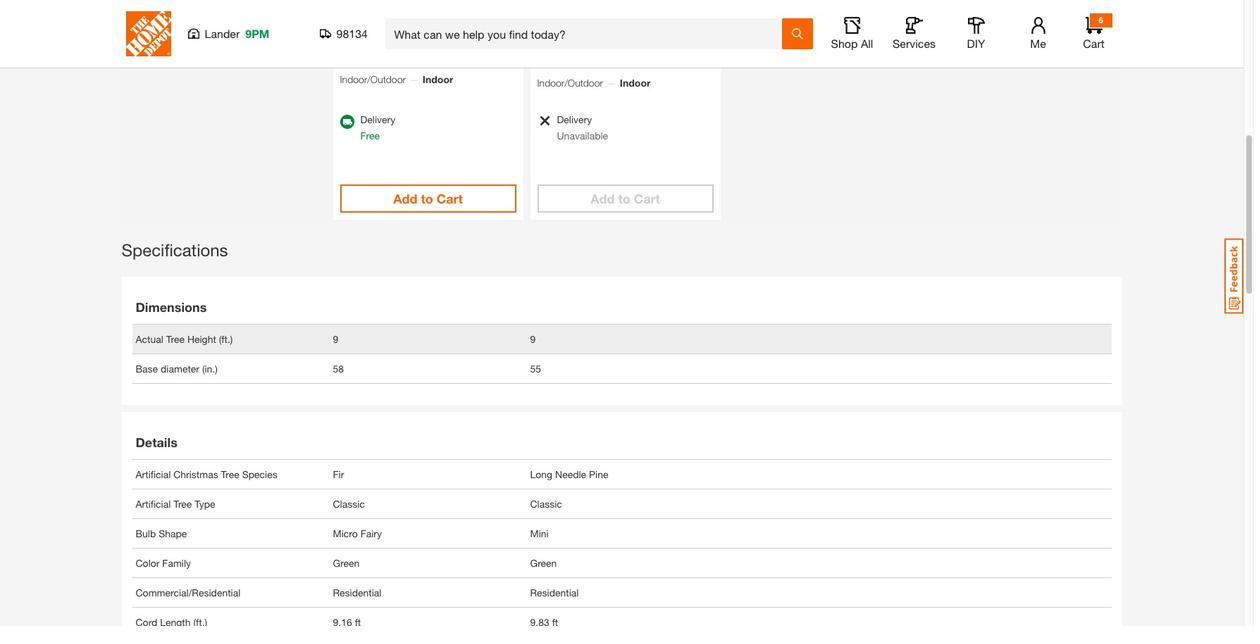 Task type: vqa. For each thing, say whether or not it's contained in the screenshot.


Task type: locate. For each thing, give the bounding box(es) containing it.
add to cart button
[[340, 185, 516, 213], [537, 185, 714, 213]]

0 horizontal spatial residential
[[333, 587, 382, 599]]

2 add to cart from the left
[[591, 191, 660, 207]]

lander 9pm
[[205, 27, 270, 40]]

1 delivery from the left
[[361, 113, 396, 125]]

0 horizontal spatial indoor
[[423, 73, 453, 85]]

(ft.)
[[219, 333, 233, 345]]

cart 6
[[1083, 15, 1105, 50]]

1 green from the left
[[333, 558, 360, 569]]

6
[[1099, 15, 1104, 25]]

cart for long needle pine
[[634, 191, 660, 207]]

me button
[[1016, 17, 1061, 51]]

1 add from the left
[[393, 191, 418, 207]]

0 horizontal spatial add
[[393, 191, 418, 207]]

1 horizontal spatial add to cart
[[591, 191, 660, 207]]

0 vertical spatial long
[[652, 11, 675, 23]]

1 horizontal spatial add
[[591, 191, 615, 207]]

artificial christmas tree species for delivery unavailable
[[537, 11, 673, 23]]

2 horizontal spatial christmas
[[573, 11, 615, 23]]

0 horizontal spatial add to cart button
[[340, 185, 516, 213]]

1 horizontal spatial add to cart button
[[537, 185, 714, 213]]

needle
[[678, 11, 711, 23], [555, 469, 586, 481]]

available shipping image
[[340, 115, 354, 129]]

light for delivery unavailable
[[537, 33, 558, 45]]

to
[[421, 191, 433, 207], [618, 191, 631, 207]]

0 horizontal spatial type
[[195, 498, 215, 510]]

2 horizontal spatial type
[[561, 33, 581, 45]]

0 vertical spatial long needle pine
[[652, 11, 734, 23]]

classic up mini
[[530, 498, 562, 510]]

1 vertical spatial needle
[[555, 469, 586, 481]]

add to cart
[[393, 191, 463, 207], [591, 191, 660, 207]]

residential down micro fairy at the left of page
[[333, 587, 382, 599]]

1 horizontal spatial artificial christmas tree species
[[340, 7, 475, 19]]

9 up the 55
[[530, 333, 536, 345]]

9 up "58"
[[333, 333, 339, 345]]

1 horizontal spatial green
[[530, 558, 557, 569]]

indoor
[[423, 73, 453, 85], [620, 77, 651, 89]]

add to cart button for delivery unavailable
[[537, 185, 714, 213]]

1 horizontal spatial christmas
[[375, 7, 418, 19]]

classic up micro
[[333, 498, 365, 510]]

free
[[361, 130, 380, 142]]

bulb
[[136, 528, 156, 540]]

unavailable
[[557, 130, 608, 142]]

artificial christmas tree species
[[340, 7, 475, 19], [537, 11, 673, 23], [136, 469, 277, 481]]

0 horizontal spatial delivery
[[361, 113, 396, 125]]

indoor/outdoor up limited stock for pickup image
[[537, 77, 603, 89]]

1 classic from the left
[[333, 498, 365, 510]]

9
[[333, 333, 339, 345], [530, 333, 536, 345]]

1 horizontal spatial light type
[[537, 33, 581, 45]]

2 horizontal spatial cart
[[1083, 37, 1105, 50]]

0 horizontal spatial pine
[[589, 469, 609, 481]]

light type
[[340, 29, 383, 41], [537, 33, 581, 45]]

residential
[[333, 587, 382, 599], [530, 587, 579, 599]]

christmas
[[375, 7, 418, 19], [573, 11, 615, 23], [173, 469, 218, 481]]

0 horizontal spatial classic
[[333, 498, 365, 510]]

0 horizontal spatial light type
[[340, 29, 383, 41]]

2 green from the left
[[530, 558, 557, 569]]

2 horizontal spatial artificial christmas tree species
[[537, 11, 673, 23]]

0 vertical spatial fir
[[492, 7, 504, 19]]

type for delivery free
[[364, 29, 383, 41]]

0 horizontal spatial needle
[[555, 469, 586, 481]]

1 horizontal spatial indoor
[[620, 77, 651, 89]]

limited stock for pickup image
[[537, 115, 551, 127]]

light type for delivery free
[[340, 29, 383, 41]]

0 horizontal spatial artificial christmas tree species
[[136, 469, 277, 481]]

shop all
[[831, 37, 874, 50]]

delivery up 'free'
[[361, 113, 396, 125]]

0 horizontal spatial add to cart
[[393, 191, 463, 207]]

bulb shape
[[136, 528, 187, 540]]

delivery unavailable
[[557, 113, 608, 142]]

type for delivery unavailable
[[561, 33, 581, 45]]

shop all button
[[830, 17, 875, 51]]

services button
[[892, 17, 937, 51]]

2 horizontal spatial species
[[639, 11, 673, 23]]

add
[[393, 191, 418, 207], [591, 191, 615, 207]]

0 horizontal spatial long needle pine
[[530, 469, 609, 481]]

classic
[[333, 498, 365, 510], [530, 498, 562, 510]]

add for delivery unavailable
[[591, 191, 615, 207]]

tree
[[421, 7, 439, 19], [618, 11, 636, 23], [166, 333, 185, 345], [221, 469, 239, 481], [173, 498, 192, 510]]

green down micro
[[333, 558, 360, 569]]

1 horizontal spatial to
[[618, 191, 631, 207]]

green down mini
[[530, 558, 557, 569]]

0 horizontal spatial 9
[[333, 333, 339, 345]]

indoor/outdoor up delivery free
[[340, 73, 406, 85]]

type
[[364, 29, 383, 41], [561, 33, 581, 45], [195, 498, 215, 510]]

2 to from the left
[[618, 191, 631, 207]]

1 horizontal spatial residential
[[530, 587, 579, 599]]

0 horizontal spatial green
[[333, 558, 360, 569]]

0 horizontal spatial to
[[421, 191, 433, 207]]

cart
[[1083, 37, 1105, 50], [437, 191, 463, 207], [634, 191, 660, 207]]

long
[[652, 11, 675, 23], [530, 469, 553, 481]]

indoor/outdoor
[[340, 73, 406, 85], [537, 77, 603, 89]]

1 horizontal spatial delivery
[[557, 113, 592, 125]]

1 horizontal spatial fir
[[492, 7, 504, 19]]

1 vertical spatial fir
[[333, 469, 344, 481]]

base diameter (in.)
[[136, 363, 218, 375]]

me
[[1031, 37, 1046, 50]]

1 vertical spatial pine
[[589, 469, 609, 481]]

1 horizontal spatial light
[[537, 33, 558, 45]]

2 delivery from the left
[[557, 113, 592, 125]]

fir
[[492, 7, 504, 19], [333, 469, 344, 481]]

1 add to cart button from the left
[[340, 185, 516, 213]]

1 add to cart from the left
[[393, 191, 463, 207]]

0 vertical spatial needle
[[678, 11, 711, 23]]

delivery for free
[[361, 113, 396, 125]]

pine
[[714, 11, 734, 23], [589, 469, 609, 481]]

0 horizontal spatial light
[[340, 29, 361, 41]]

0 horizontal spatial indoor/outdoor
[[340, 73, 406, 85]]

commercial/residential
[[136, 587, 241, 599]]

delivery inside delivery unavailable
[[557, 113, 592, 125]]

1 vertical spatial long
[[530, 469, 553, 481]]

light
[[340, 29, 361, 41], [537, 33, 558, 45]]

delivery
[[361, 113, 396, 125], [557, 113, 592, 125]]

specifications
[[122, 240, 228, 260]]

1 horizontal spatial pine
[[714, 11, 734, 23]]

color family
[[136, 558, 191, 569]]

1 horizontal spatial 9
[[530, 333, 536, 345]]

details
[[136, 435, 177, 450]]

1 to from the left
[[421, 191, 433, 207]]

green
[[333, 558, 360, 569], [530, 558, 557, 569]]

1 horizontal spatial long
[[652, 11, 675, 23]]

light for delivery free
[[340, 29, 361, 41]]

1 horizontal spatial type
[[364, 29, 383, 41]]

delivery up "unavailable"
[[557, 113, 592, 125]]

9pm
[[245, 27, 270, 40]]

0 horizontal spatial long
[[530, 469, 553, 481]]

indoor for delivery free
[[423, 73, 453, 85]]

species
[[441, 7, 475, 19], [639, 11, 673, 23], [242, 469, 277, 481]]

0 horizontal spatial fir
[[333, 469, 344, 481]]

1 horizontal spatial indoor/outdoor
[[537, 77, 603, 89]]

residential down mini
[[530, 587, 579, 599]]

0 horizontal spatial cart
[[437, 191, 463, 207]]

1 horizontal spatial classic
[[530, 498, 562, 510]]

long needle pine
[[652, 11, 734, 23], [530, 469, 609, 481]]

diy button
[[954, 17, 999, 51]]

55
[[530, 363, 541, 375]]

lander
[[205, 27, 240, 40]]

artificial
[[340, 7, 372, 19], [537, 11, 570, 23], [136, 469, 171, 481], [136, 498, 171, 510]]

(in.)
[[202, 363, 218, 375]]

2 add from the left
[[591, 191, 615, 207]]

1 horizontal spatial long needle pine
[[652, 11, 734, 23]]

indoor/outdoor for delivery unavailable
[[537, 77, 603, 89]]

actual
[[136, 333, 163, 345]]

2 add to cart button from the left
[[537, 185, 714, 213]]

fir for led
[[492, 7, 504, 19]]

98134 button
[[320, 27, 368, 41]]

1 horizontal spatial species
[[441, 7, 475, 19]]

1 horizontal spatial cart
[[634, 191, 660, 207]]



Task type: describe. For each thing, give the bounding box(es) containing it.
micro
[[333, 528, 358, 540]]

diy
[[967, 37, 986, 50]]

light type for delivery unavailable
[[537, 33, 581, 45]]

diameter
[[161, 363, 199, 375]]

What can we help you find today? search field
[[394, 19, 781, 49]]

height
[[187, 333, 216, 345]]

0 horizontal spatial species
[[242, 469, 277, 481]]

base
[[136, 363, 158, 375]]

actual tree height (ft.)
[[136, 333, 233, 345]]

shop
[[831, 37, 858, 50]]

add for delivery free
[[393, 191, 418, 207]]

to for delivery unavailable
[[618, 191, 631, 207]]

services
[[893, 37, 936, 50]]

mini
[[530, 528, 549, 540]]

add to cart button for delivery free
[[340, 185, 516, 213]]

artificial christmas tree species for delivery free
[[340, 7, 475, 19]]

color
[[136, 558, 160, 569]]

to for delivery free
[[421, 191, 433, 207]]

species for delivery free
[[441, 7, 475, 19]]

1 horizontal spatial needle
[[678, 11, 711, 23]]

98134
[[337, 27, 368, 40]]

2 classic from the left
[[530, 498, 562, 510]]

indoor for delivery unavailable
[[620, 77, 651, 89]]

artificial tree type
[[136, 498, 215, 510]]

family
[[162, 558, 191, 569]]

0 vertical spatial pine
[[714, 11, 734, 23]]

indoor/outdoor for delivery free
[[340, 73, 406, 85]]

the home depot logo image
[[126, 11, 171, 56]]

1 residential from the left
[[333, 587, 382, 599]]

led
[[400, 29, 420, 41]]

delivery free
[[361, 113, 396, 142]]

christmas for delivery free
[[375, 7, 418, 19]]

0 horizontal spatial christmas
[[173, 469, 218, 481]]

1 9 from the left
[[333, 333, 339, 345]]

feedback link image
[[1225, 238, 1244, 314]]

micro fairy
[[333, 528, 382, 540]]

shape
[[159, 528, 187, 540]]

delivery for unavailable
[[557, 113, 592, 125]]

christmas for delivery unavailable
[[573, 11, 615, 23]]

species for delivery unavailable
[[639, 11, 673, 23]]

2 9 from the left
[[530, 333, 536, 345]]

58
[[333, 363, 344, 375]]

add to cart for delivery free
[[393, 191, 463, 207]]

add to cart for delivery unavailable
[[591, 191, 660, 207]]

all
[[861, 37, 874, 50]]

2 residential from the left
[[530, 587, 579, 599]]

cart for fir
[[437, 191, 463, 207]]

fir for classic
[[333, 469, 344, 481]]

fairy
[[361, 528, 382, 540]]

1 vertical spatial long needle pine
[[530, 469, 609, 481]]

dimensions
[[136, 300, 207, 315]]



